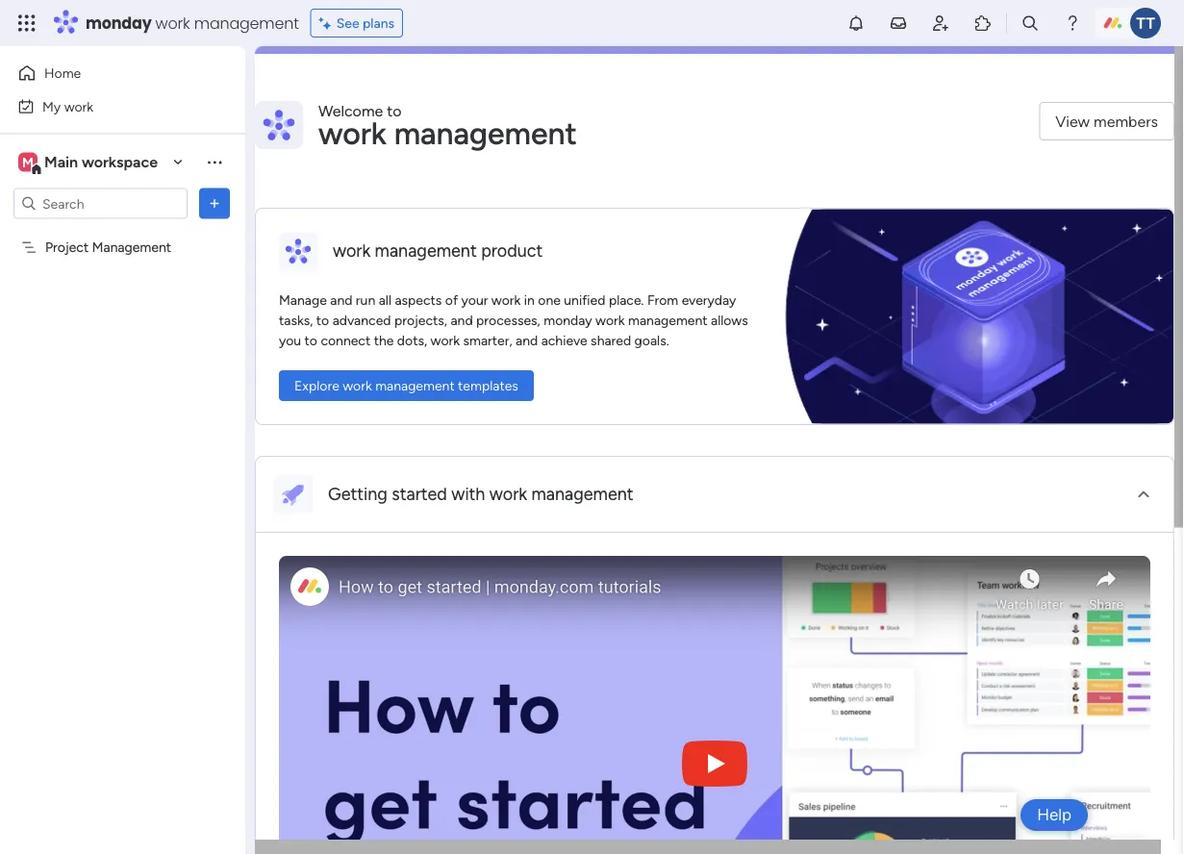 Task type: vqa. For each thing, say whether or not it's contained in the screenshot.
"2" ICON
no



Task type: describe. For each thing, give the bounding box(es) containing it.
members
[[1094, 112, 1159, 130]]

smarter,
[[463, 332, 513, 349]]

you
[[279, 332, 301, 349]]

my
[[42, 98, 61, 115]]

started
[[392, 484, 447, 505]]

see
[[337, 15, 360, 31]]

home button
[[12, 58, 207, 89]]

management inside dropdown button
[[532, 484, 634, 505]]

dots,
[[397, 332, 427, 349]]

work inside welcome to work management
[[319, 115, 387, 152]]

processes,
[[476, 312, 541, 329]]

advanced
[[333, 312, 391, 329]]

options image
[[205, 194, 224, 213]]

goals.
[[635, 332, 669, 349]]

achieve
[[541, 332, 588, 349]]

place.
[[609, 292, 644, 308]]

of
[[445, 292, 458, 308]]

management inside manage and run all aspects of your work in one unified place. from everyday tasks, to advanced projects, and processes, monday work management allows you to connect the dots, work smarter, and achieve shared goals.
[[628, 312, 708, 329]]

manage
[[279, 292, 327, 308]]

aspects
[[395, 292, 442, 308]]

your
[[461, 292, 488, 308]]

project management
[[45, 239, 171, 255]]

product
[[481, 241, 543, 261]]

home
[[44, 65, 81, 81]]

help image
[[1063, 13, 1083, 33]]

with
[[452, 484, 485, 505]]

getting started with work management button
[[256, 457, 1174, 533]]

help button
[[1021, 800, 1088, 831]]

from
[[648, 292, 679, 308]]

my work
[[42, 98, 93, 115]]

notifications image
[[847, 13, 866, 33]]

view members button
[[1040, 102, 1175, 140]]

projects,
[[394, 312, 447, 329]]

management
[[92, 239, 171, 255]]

2 horizontal spatial and
[[516, 332, 538, 349]]

one
[[538, 292, 561, 308]]

work management product
[[333, 241, 543, 261]]

in
[[524, 292, 535, 308]]

see plans
[[337, 15, 395, 31]]

manage and run all aspects of your work in one unified place. from everyday tasks, to advanced projects, and processes, monday work management allows you to connect the dots, work smarter, and achieve shared goals.
[[279, 292, 748, 349]]

inbox image
[[889, 13, 908, 33]]

view
[[1056, 112, 1090, 130]]

all
[[379, 292, 392, 308]]

work inside dropdown button
[[490, 484, 527, 505]]

apps image
[[974, 13, 993, 33]]

main
[[44, 153, 78, 171]]

workspace options image
[[205, 152, 224, 172]]

unified
[[564, 292, 606, 308]]



Task type: locate. For each thing, give the bounding box(es) containing it.
view members
[[1056, 112, 1159, 130]]

see plans button
[[311, 9, 403, 38]]

welcome
[[319, 102, 383, 120]]

option
[[0, 230, 245, 234]]

search everything image
[[1021, 13, 1040, 33]]

templates
[[458, 378, 519, 394]]

getting
[[328, 484, 388, 505]]

Search in workspace field
[[40, 192, 161, 215]]

shared
[[591, 332, 631, 349]]

monday up achieve on the left
[[544, 312, 592, 329]]

and down of on the top left of page
[[451, 312, 473, 329]]

m
[[22, 154, 34, 170]]

main workspace
[[44, 153, 158, 171]]

explore work management templates button
[[279, 370, 534, 401]]

invite members image
[[932, 13, 951, 33]]

1 vertical spatial and
[[451, 312, 473, 329]]

to right welcome
[[387, 102, 402, 120]]

select product image
[[17, 13, 37, 33]]

to
[[387, 102, 402, 120], [316, 312, 329, 329], [305, 332, 318, 349]]

allows
[[711, 312, 748, 329]]

run
[[356, 292, 376, 308]]

help
[[1038, 805, 1072, 825]]

workspace image
[[18, 152, 38, 173]]

work
[[155, 12, 190, 34], [64, 98, 93, 115], [319, 115, 387, 152], [333, 241, 371, 261], [492, 292, 521, 308], [596, 312, 625, 329], [431, 332, 460, 349], [343, 378, 372, 394], [490, 484, 527, 505]]

explore work management templates
[[294, 378, 519, 394]]

1 vertical spatial monday
[[544, 312, 592, 329]]

plans
[[363, 15, 395, 31]]

getting started with work management
[[328, 484, 634, 505]]

management
[[194, 12, 299, 34], [394, 115, 577, 152], [375, 241, 477, 261], [628, 312, 708, 329], [375, 378, 455, 394], [532, 484, 634, 505]]

0 vertical spatial and
[[330, 292, 353, 308]]

1 vertical spatial to
[[316, 312, 329, 329]]

everyday
[[682, 292, 737, 308]]

to right the you
[[305, 332, 318, 349]]

management inside button
[[375, 378, 455, 394]]

management inside welcome to work management
[[394, 115, 577, 152]]

terry turtle image
[[1131, 8, 1162, 38]]

my work button
[[12, 91, 207, 122]]

and left the "run"
[[330, 292, 353, 308]]

welcome to work management
[[319, 102, 577, 152]]

0 vertical spatial monday
[[86, 12, 152, 34]]

to inside welcome to work management
[[387, 102, 402, 120]]

workspace
[[82, 153, 158, 171]]

workspace selection element
[[18, 151, 161, 176]]

and
[[330, 292, 353, 308], [451, 312, 473, 329], [516, 332, 538, 349]]

0 horizontal spatial monday
[[86, 12, 152, 34]]

monday
[[86, 12, 152, 34], [544, 312, 592, 329]]

2 vertical spatial to
[[305, 332, 318, 349]]

and down processes,
[[516, 332, 538, 349]]

monday inside manage and run all aspects of your work in one unified place. from everyday tasks, to advanced projects, and processes, monday work management allows you to connect the dots, work smarter, and achieve shared goals.
[[544, 312, 592, 329]]

0 vertical spatial to
[[387, 102, 402, 120]]

the
[[374, 332, 394, 349]]

project
[[45, 239, 89, 255]]

connect
[[321, 332, 371, 349]]

explore
[[294, 378, 339, 394]]

0 horizontal spatial and
[[330, 292, 353, 308]]

tasks,
[[279, 312, 313, 329]]

project management list box
[[0, 227, 245, 524]]

monday up home button
[[86, 12, 152, 34]]

to right tasks,
[[316, 312, 329, 329]]

1 horizontal spatial monday
[[544, 312, 592, 329]]

monday work management
[[86, 12, 299, 34]]

2 vertical spatial and
[[516, 332, 538, 349]]

1 horizontal spatial and
[[451, 312, 473, 329]]



